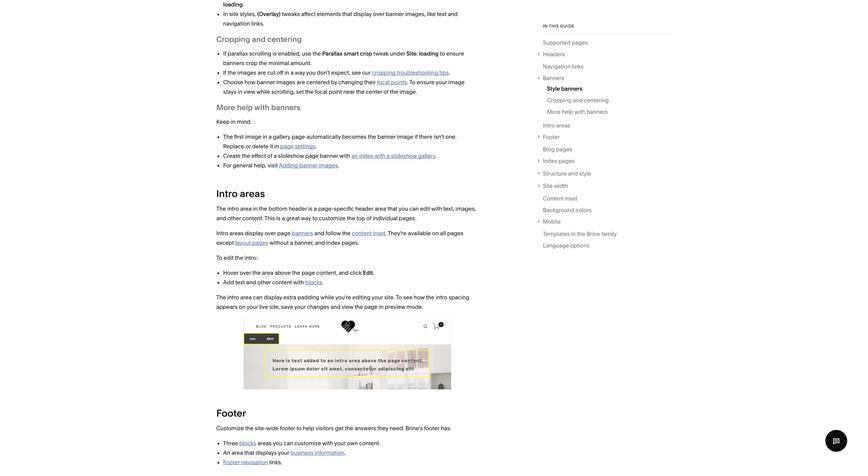 Task type: vqa. For each thing, say whether or not it's contained in the screenshot.


Task type: locate. For each thing, give the bounding box(es) containing it.
to inside the intro area can display extra padding while you're editing your site. to see how the intro spacing appears on your live site, save your changes and view the page in preview mode.
[[396, 294, 402, 301]]

. they're available on all pages except
[[216, 230, 464, 246]]

content. inside three blocks areas you can customize with your own content. an area that displays your business information .
[[359, 440, 380, 447]]

site width button
[[536, 181, 673, 191]]

1 horizontal spatial images
[[276, 79, 296, 86]]

1 horizontal spatial over
[[265, 230, 276, 237]]

an index with a slideshow gallery link
[[352, 152, 436, 159]]

pages down the guide
[[572, 39, 588, 46]]

1 vertical spatial text
[[235, 279, 245, 286]]

you up they're
[[399, 205, 408, 212]]

except
[[216, 239, 234, 246]]

your left own
[[334, 440, 346, 447]]

help up mind:
[[237, 103, 253, 112]]

to right loading
[[440, 50, 445, 57]]

inset down individual
[[373, 230, 386, 237]]

the up choose
[[228, 69, 236, 76]]

blocks right three
[[240, 440, 256, 447]]

page down 'editing'
[[365, 304, 378, 310]]

area inside three blocks areas you can customize with your own content. an area that displays your business information .
[[232, 450, 243, 456]]

customize
[[319, 215, 346, 222], [295, 440, 321, 447]]

intro areas display over page banners and follow the content inset
[[216, 230, 386, 237]]

can up business
[[284, 440, 293, 447]]

0 vertical spatial pages.
[[399, 215, 417, 222]]

and inside tweaks affect elements that display over banner images, like text and navigation links.
[[448, 10, 458, 17]]

is up minimal
[[273, 50, 277, 57]]

is right this
[[277, 215, 281, 222]]

background colors link
[[543, 205, 592, 217]]

1 vertical spatial in
[[543, 24, 548, 29]]

width
[[554, 183, 569, 190]]

of
[[384, 88, 389, 95], [268, 152, 273, 159], [367, 215, 372, 222]]

of inside . to ensure your image stays in view while scrolling, set the focal point near the center of the image.
[[384, 88, 389, 95]]

other
[[228, 215, 241, 222], [258, 279, 271, 286]]

2 vertical spatial of
[[367, 215, 372, 222]]

pages. down content inset link
[[342, 239, 359, 246]]

0 vertical spatial text
[[437, 10, 447, 17]]

if parallax scrolling is enabled, use the parallax smart crop tweak under site: loading
[[223, 50, 439, 57]]

the for the first image in a gallery page automatically becomes the banner image if there isn't one. replace or delete it in
[[223, 133, 233, 140]]

content.
[[243, 215, 264, 222], [359, 440, 380, 447]]

intro for your
[[227, 294, 239, 301]]

supported
[[543, 39, 571, 46]]

in up options
[[571, 231, 576, 238]]

are left cut
[[258, 69, 266, 76]]

a
[[291, 69, 294, 76], [269, 133, 272, 140], [274, 152, 277, 159], [387, 152, 390, 159], [314, 205, 317, 212], [282, 215, 285, 222], [290, 239, 293, 246]]

other inside the intro area in the bottom header is a page-specific header area that you can edit with text, images, and other content. this is a great way to customize the top of individual pages.
[[228, 215, 241, 222]]

1 vertical spatial you
[[399, 205, 408, 212]]

blocks up padding
[[305, 279, 322, 286]]

gallery inside create the effect of a slideshow page banner with an index with a slideshow gallery . for general help, visit adding banner images .
[[419, 152, 436, 159]]

with inside the more help with banners "link"
[[575, 108, 586, 115]]

content inside hover over the area above the page content, and click edit . add text and other content with blocks .
[[272, 279, 292, 286]]

you inside the intro area in the bottom header is a page-specific header area that you can edit with text, images, and other content. this is a great way to customize the top of individual pages.
[[399, 205, 408, 212]]

1 horizontal spatial that
[[342, 10, 352, 17]]

of inside create the effect of a slideshow page banner with an index with a slideshow gallery . for general help, visit adding banner images .
[[268, 152, 273, 159]]

. up styles,
[[243, 1, 244, 8]]

image down tips
[[449, 79, 465, 86]]

help inside "link"
[[562, 108, 574, 115]]

to down cropping troubleshooting tips link
[[410, 79, 416, 86]]

customize inside three blocks areas you can customize with your own content. an area that displays your business information .
[[295, 440, 321, 447]]

1 horizontal spatial you
[[306, 69, 316, 76]]

. inside three blocks areas you can customize with your own content. an area that displays your business information .
[[345, 450, 346, 456]]

0 horizontal spatial blocks link
[[240, 440, 256, 447]]

on inside the intro area can display extra padding while you're editing your site. to see how the intro spacing appears on your live site, save your changes and view the page in preview mode.
[[239, 304, 246, 310]]

display inside the intro area can display extra padding while you're editing your site. to see how the intro spacing appears on your live site, save your changes and view the page in preview mode.
[[264, 294, 282, 301]]

view right stays
[[244, 88, 255, 95]]

1 horizontal spatial index
[[359, 152, 374, 159]]

brine intro area.png image
[[243, 317, 452, 390]]

is
[[273, 50, 277, 57], [309, 205, 313, 212], [277, 215, 281, 222]]

a up 'it'
[[269, 133, 272, 140]]

content. inside the intro area in the bottom header is a page-specific header area that you can edit with text, images, and other content. this is a great way to customize the top of individual pages.
[[243, 215, 264, 222]]

1 horizontal spatial while
[[321, 294, 334, 301]]

intro areas
[[543, 122, 571, 129], [216, 188, 265, 199]]

see inside the intro area can display extra padding while you're editing your site. to see how the intro spacing appears on your live site, save your changes and view the page in preview mode.
[[404, 294, 413, 301]]

0 horizontal spatial over
[[240, 269, 251, 276]]

1 vertical spatial the
[[216, 205, 226, 212]]

the inside the first image in a gallery page automatically becomes the banner image if there isn't one. replace or delete it in
[[223, 133, 233, 140]]

one.
[[446, 133, 457, 140]]

how
[[245, 79, 256, 86], [414, 294, 425, 301]]

1 vertical spatial index
[[326, 239, 341, 246]]

get
[[335, 425, 344, 432]]

view inside . to ensure your image stays in view while scrolling, set the focal point near the center of the image.
[[244, 88, 255, 95]]

this
[[265, 215, 275, 222]]

header up top
[[355, 205, 374, 212]]

2 horizontal spatial that
[[388, 205, 398, 212]]

1 vertical spatial see
[[404, 294, 413, 301]]

1 if from the top
[[223, 50, 227, 57]]

1 horizontal spatial centering
[[584, 97, 609, 104]]

0 vertical spatial to
[[410, 79, 416, 86]]

1 horizontal spatial can
[[284, 440, 293, 447]]

intro for and
[[227, 205, 239, 212]]

1 vertical spatial how
[[414, 294, 425, 301]]

other up layout
[[228, 215, 241, 222]]

other inside hover over the area above the page content, and click edit . add text and other content with blocks .
[[258, 279, 271, 286]]

to inside to ensure banners crop the minimal amount.
[[440, 50, 445, 57]]

banner
[[386, 10, 404, 17], [257, 79, 275, 86], [378, 133, 396, 140], [320, 152, 338, 159], [299, 162, 318, 169]]

0 horizontal spatial you
[[273, 440, 283, 447]]

more inside "link"
[[547, 108, 561, 115]]

0 vertical spatial crop
[[360, 50, 372, 57]]

structure and style
[[543, 170, 592, 177]]

can up 'available'
[[410, 205, 419, 212]]

blocks link for areas you can customize with your own content.
[[240, 440, 256, 447]]

text
[[437, 10, 447, 17], [235, 279, 245, 286]]

individual
[[373, 215, 398, 222]]

0 horizontal spatial how
[[245, 79, 256, 86]]

the right follow
[[342, 230, 351, 237]]

supported pages
[[543, 39, 588, 46]]

0 vertical spatial gallery
[[273, 133, 291, 140]]

a up visit
[[274, 152, 277, 159]]

three blocks areas you can customize with your own content. an area that displays your business information .
[[223, 440, 380, 456]]

in inside . to ensure your image stays in view while scrolling, set the focal point near the center of the image.
[[238, 88, 243, 95]]

2 horizontal spatial can
[[410, 205, 419, 212]]

of inside the intro area in the bottom header is a page-specific header area that you can edit with text, images, and other content. this is a great way to customize the top of individual pages.
[[367, 215, 372, 222]]

that inside the intro area in the bottom header is a page-specific header area that you can edit with text, images, and other content. this is a great way to customize the top of individual pages.
[[388, 205, 398, 212]]

choose
[[223, 79, 243, 86]]

0 vertical spatial to
[[440, 50, 445, 57]]

0 horizontal spatial cropping
[[216, 35, 250, 44]]

a inside the first image in a gallery page automatically becomes the banner image if there isn't one. replace or delete it in
[[269, 133, 272, 140]]

1 header from the left
[[289, 205, 307, 212]]

site,
[[270, 304, 280, 310]]

language options
[[543, 242, 590, 249]]

0 vertical spatial in
[[223, 10, 228, 17]]

the down intro:
[[253, 269, 261, 276]]

2 horizontal spatial to
[[410, 79, 416, 86]]

in right off
[[285, 69, 289, 76]]

centering up the more help with banners "link"
[[584, 97, 609, 104]]

with
[[255, 103, 270, 112], [575, 108, 586, 115], [340, 152, 350, 159], [375, 152, 386, 159], [432, 205, 442, 212], [293, 279, 304, 286], [323, 440, 333, 447]]

use
[[302, 50, 311, 57]]

in left this
[[543, 24, 548, 29]]

can inside three blocks areas you can customize with your own content. an area that displays your business information .
[[284, 440, 293, 447]]

your inside . to ensure your image stays in view while scrolling, set the focal point near the center of the image.
[[436, 79, 447, 86]]

1 vertical spatial blocks link
[[240, 440, 256, 447]]

ensure
[[447, 50, 464, 57], [417, 79, 435, 86]]

1 horizontal spatial how
[[414, 294, 425, 301]]

more help with banners up mind:
[[216, 103, 301, 112]]

can inside the intro area can display extra padding while you're editing your site. to see how the intro spacing appears on your live site, save your changes and view the page in preview mode.
[[253, 294, 263, 301]]

2 horizontal spatial over
[[373, 10, 385, 17]]

1 vertical spatial other
[[258, 279, 271, 286]]

0 horizontal spatial on
[[239, 304, 246, 310]]

in right stays
[[238, 88, 243, 95]]

that up individual
[[388, 205, 398, 212]]

the down scrolling
[[259, 60, 267, 66]]

0 vertical spatial intro areas
[[543, 122, 571, 129]]

display up site,
[[264, 294, 282, 301]]

a right without
[[290, 239, 293, 246]]

while
[[257, 88, 270, 95], [321, 294, 334, 301]]

slideshow
[[278, 152, 304, 159], [391, 152, 417, 159]]

0 vertical spatial the
[[223, 133, 233, 140]]

on left all
[[432, 230, 439, 237]]

on inside . they're available on all pages except
[[432, 230, 439, 237]]

without
[[270, 239, 289, 246]]

0 vertical spatial of
[[384, 88, 389, 95]]

pages right layout
[[252, 239, 268, 246]]

cropping and centering up scrolling
[[216, 35, 302, 44]]

0 vertical spatial images
[[237, 69, 257, 76]]

footer right the wide
[[280, 425, 295, 432]]

1 horizontal spatial to
[[396, 294, 402, 301]]

to right site.
[[396, 294, 402, 301]]

content. down answers
[[359, 440, 380, 447]]

1 vertical spatial cropping and centering
[[547, 97, 609, 104]]

. up image.
[[407, 79, 409, 86]]

language options link
[[543, 241, 590, 253]]

pages inside dropdown button
[[559, 158, 575, 165]]

and up except
[[216, 215, 226, 222]]

intro inside the intro area in the bottom header is a page-specific header area that you can edit with text, images, and other content. this is a great way to customize the top of individual pages.
[[227, 205, 239, 212]]

pages inside 'link'
[[572, 39, 588, 46]]

1 horizontal spatial to
[[313, 215, 318, 222]]

see up mode.
[[404, 294, 413, 301]]

the for the intro area can display extra padding while you're editing your site. to see how the intro spacing appears on your live site, save your changes and view the page in preview mode.
[[216, 294, 226, 301]]

troubleshooting
[[397, 69, 438, 76]]

how inside the intro area can display extra padding while you're editing your site. to see how the intro spacing appears on your live site, save your changes and view the page in preview mode.
[[414, 294, 425, 301]]

edit up hover
[[224, 254, 234, 261]]

1 vertical spatial while
[[321, 294, 334, 301]]

blocks inside hover over the area above the page content, and click edit . add text and other content with blocks .
[[305, 279, 322, 286]]

page left content,
[[302, 269, 315, 276]]

0 horizontal spatial text
[[235, 279, 245, 286]]

in left site
[[223, 10, 228, 17]]

2 vertical spatial images
[[319, 162, 338, 169]]

2 horizontal spatial images
[[319, 162, 338, 169]]

1 horizontal spatial blocks link
[[305, 279, 322, 286]]

1 horizontal spatial of
[[367, 215, 372, 222]]

1 vertical spatial over
[[265, 230, 276, 237]]

1 vertical spatial is
[[309, 205, 313, 212]]

2 if from the top
[[223, 69, 227, 76]]

the left intro:
[[235, 254, 243, 261]]

1 vertical spatial view
[[342, 304, 354, 310]]

above
[[275, 269, 291, 276]]

page inside hover over the area above the page content, and click edit . add text and other content with blocks .
[[302, 269, 315, 276]]

0 horizontal spatial help
[[237, 103, 253, 112]]

blocks link for .
[[305, 279, 322, 286]]

1 vertical spatial edit
[[224, 254, 234, 261]]

2 horizontal spatial to
[[440, 50, 445, 57]]

slideshow down if
[[391, 152, 417, 159]]

they
[[378, 425, 389, 432]]

in left preview
[[379, 304, 384, 310]]

0 vertical spatial view
[[244, 88, 255, 95]]

1 horizontal spatial on
[[432, 230, 439, 237]]

blocks link up padding
[[305, 279, 322, 286]]

images down the first image in a gallery page automatically becomes the banner image if there isn't one. replace or delete it in at top
[[319, 162, 338, 169]]

way right great
[[301, 215, 311, 222]]

you inside three blocks areas you can customize with your own content. an area that displays your business information .
[[273, 440, 283, 447]]

. to ensure your image stays in view while scrolling, set the focal point near the center of the image.
[[223, 79, 465, 95]]

. right troubleshooting
[[449, 69, 450, 76]]

to inside the intro area in the bottom header is a page-specific header area that you can edit with text, images, and other content. this is a great way to customize the top of individual pages.
[[313, 215, 318, 222]]

1 vertical spatial cropping
[[547, 97, 572, 104]]

more help with banners down cropping and centering link
[[547, 108, 608, 115]]

more up intro areas link
[[547, 108, 561, 115]]

a left great
[[282, 215, 285, 222]]

on right 'appears'
[[239, 304, 246, 310]]

0 vertical spatial content.
[[243, 215, 264, 222]]

in for in this guide
[[543, 24, 548, 29]]

while inside . to ensure your image stays in view while scrolling, set the focal point near the center of the image.
[[257, 88, 270, 95]]

of down 'it'
[[268, 152, 273, 159]]

site width link
[[543, 181, 673, 191]]

near
[[344, 88, 355, 95]]

in for in site styles, (overlay)
[[223, 10, 228, 17]]

if
[[223, 50, 227, 57], [223, 69, 227, 76]]

index inside create the effect of a slideshow page banner with an index with a slideshow gallery . for general help, visit adding banner images .
[[359, 152, 374, 159]]

your
[[436, 79, 447, 86], [372, 294, 383, 301], [247, 304, 258, 310], [295, 304, 306, 310], [334, 440, 346, 447], [278, 450, 289, 456]]

0 vertical spatial over
[[373, 10, 385, 17]]

the inside to ensure banners crop the minimal amount.
[[259, 60, 267, 66]]

crop inside to ensure banners crop the minimal amount.
[[246, 60, 258, 66]]

images up scrolling,
[[276, 79, 296, 86]]

the inside the intro area can display extra padding while you're editing your site. to see how the intro spacing appears on your live site, save your changes and view the page in preview mode.
[[216, 294, 226, 301]]

1 horizontal spatial more
[[547, 108, 561, 115]]

page-
[[318, 205, 334, 212]]

banners down parallax
[[223, 60, 244, 66]]

1 horizontal spatial intro areas
[[543, 122, 571, 129]]

see left our
[[352, 69, 361, 76]]

1 horizontal spatial focal
[[377, 79, 390, 86]]

1 slideshow from the left
[[278, 152, 304, 159]]

1 horizontal spatial text
[[437, 10, 447, 17]]

. inside . they're available on all pages except
[[386, 230, 387, 237]]

0 vertical spatial is
[[273, 50, 277, 57]]

of down focal points link
[[384, 88, 389, 95]]

display up layout pages link
[[245, 230, 264, 237]]

the inside the intro area in the bottom header is a page-specific header area that you can edit with text, images, and other content. this is a great way to customize the top of individual pages.
[[216, 205, 226, 212]]

cropping up parallax
[[216, 35, 250, 44]]

while left scrolling,
[[257, 88, 270, 95]]

crop down scrolling
[[246, 60, 258, 66]]

in site styles, (overlay)
[[223, 10, 281, 17]]

1 vertical spatial content.
[[359, 440, 380, 447]]

1 horizontal spatial other
[[258, 279, 271, 286]]

2 header from the left
[[355, 205, 374, 212]]

centering up the enabled, at the left of page
[[267, 35, 302, 44]]

page inside the first image in a gallery page automatically becomes the banner image if there isn't one. replace or delete it in
[[292, 133, 305, 140]]

in inside the intro area can display extra padding while you're editing your site. to see how the intro spacing appears on your live site, save your changes and view the page in preview mode.
[[379, 304, 384, 310]]

with inside three blocks areas you can customize with your own content. an area that displays your business information .
[[323, 440, 333, 447]]

2 horizontal spatial display
[[354, 10, 372, 17]]

area inside the intro area can display extra padding while you're editing your site. to see how the intro spacing appears on your live site, save your changes and view the page in preview mode.
[[240, 294, 252, 301]]

links.
[[252, 20, 264, 27]]

2 vertical spatial is
[[277, 215, 281, 222]]

are
[[258, 69, 266, 76], [297, 79, 305, 86]]

over inside tweaks affect elements that display over banner images, like text and navigation links.
[[373, 10, 385, 17]]

intro up blog
[[543, 122, 555, 129]]

0 vertical spatial cropping and centering
[[216, 35, 302, 44]]

focal down the centered
[[315, 88, 328, 95]]

images, left like
[[406, 10, 426, 17]]

1 vertical spatial images,
[[456, 205, 476, 212]]

1 horizontal spatial content.
[[359, 440, 380, 447]]

that inside tweaks affect elements that display over banner images, like text and navigation links.
[[342, 10, 352, 17]]

1 vertical spatial customize
[[295, 440, 321, 447]]

cropping and centering up the more help with banners "link"
[[547, 97, 609, 104]]

structure and style button
[[536, 169, 673, 178]]

focal points link
[[377, 79, 407, 86]]

1 horizontal spatial blocks
[[305, 279, 322, 286]]

site.
[[385, 294, 395, 301]]

display right elements
[[354, 10, 372, 17]]

under
[[390, 50, 405, 57]]

stays
[[223, 88, 237, 95]]

crop right smart
[[360, 50, 372, 57]]

1 horizontal spatial inset
[[565, 195, 578, 202]]

footer
[[543, 134, 560, 141], [216, 408, 246, 419]]

way inside the intro area in the bottom header is a page-specific header area that you can edit with text, images, and other content. this is a great way to customize the top of individual pages.
[[301, 215, 311, 222]]

you're
[[336, 294, 351, 301]]

headers button
[[536, 49, 673, 59]]

2 vertical spatial can
[[284, 440, 293, 447]]

images, right text,
[[456, 205, 476, 212]]

index pages button
[[536, 156, 673, 166]]

areas inside three blocks areas you can customize with your own content. an area that displays your business information .
[[258, 440, 272, 447]]

1 vertical spatial can
[[253, 294, 263, 301]]

gallery down there
[[419, 152, 436, 159]]

wide
[[266, 425, 279, 432]]

2 vertical spatial to
[[297, 425, 302, 432]]

banners inside to ensure banners crop the minimal amount.
[[223, 60, 244, 66]]

appears
[[216, 304, 238, 310]]

your left live
[[247, 304, 258, 310]]

cropping down style banners link
[[547, 97, 572, 104]]

more up keep
[[216, 103, 235, 112]]

1 vertical spatial footer
[[216, 408, 246, 419]]

0 vertical spatial if
[[223, 50, 227, 57]]

while up 'changes'
[[321, 294, 334, 301]]

display
[[354, 10, 372, 17], [245, 230, 264, 237], [264, 294, 282, 301]]

create the effect of a slideshow page banner with an index with a slideshow gallery . for general help, visit adding banner images .
[[223, 152, 437, 169]]

click
[[350, 269, 362, 276]]

of right top
[[367, 215, 372, 222]]

2 vertical spatial display
[[264, 294, 282, 301]]

in
[[223, 10, 228, 17], [543, 24, 548, 29]]

to up banners link
[[313, 215, 318, 222]]

footer down intro areas link
[[543, 134, 560, 141]]

footer up customize
[[216, 408, 246, 419]]

0 horizontal spatial can
[[253, 294, 263, 301]]

page up the 'adding banner images' link
[[306, 152, 319, 159]]

blocks link right three
[[240, 440, 256, 447]]

edit left text,
[[420, 205, 430, 212]]

0 vertical spatial display
[[354, 10, 372, 17]]

images
[[237, 69, 257, 76], [276, 79, 296, 86], [319, 162, 338, 169]]

intro
[[543, 122, 555, 129], [216, 188, 238, 199], [216, 230, 228, 237]]

if the images are cut off in a way you don't expect, see our cropping troubleshooting tips .
[[223, 69, 450, 76]]

blocks inside three blocks areas you can customize with your own content. an area that displays your business information .
[[240, 440, 256, 447]]

area
[[240, 205, 252, 212], [375, 205, 386, 212], [262, 269, 274, 276], [240, 294, 252, 301], [232, 450, 243, 456]]

an
[[223, 450, 230, 456]]

customize up business
[[295, 440, 321, 447]]

over
[[373, 10, 385, 17], [265, 230, 276, 237], [240, 269, 251, 276]]

view
[[244, 88, 255, 95], [342, 304, 354, 310]]

display inside tweaks affect elements that display over banner images, like text and navigation links.
[[354, 10, 372, 17]]

structure and style link
[[543, 169, 673, 178]]

image left if
[[397, 133, 414, 140]]



Task type: describe. For each thing, give the bounding box(es) containing it.
. down content,
[[322, 279, 324, 286]]

mobile link
[[543, 217, 673, 227]]

1 horizontal spatial more help with banners
[[547, 108, 608, 115]]

1 horizontal spatial cropping
[[547, 97, 572, 104]]

the right get
[[345, 425, 354, 432]]

an
[[352, 152, 358, 159]]

images inside create the effect of a slideshow page banner with an index with a slideshow gallery . for general help, visit adding banner images .
[[319, 162, 338, 169]]

there
[[419, 133, 433, 140]]

the for the intro area in the bottom header is a page-specific header area that you can edit with text, images, and other content. this is a great way to customize the top of individual pages.
[[216, 205, 226, 212]]

their
[[364, 79, 376, 86]]

0 vertical spatial way
[[295, 69, 305, 76]]

a right off
[[291, 69, 294, 76]]

the right the use on the top of page
[[313, 50, 321, 57]]

displays
[[256, 450, 277, 456]]

1 vertical spatial intro areas
[[216, 188, 265, 199]]

mind:
[[237, 118, 252, 125]]

0 vertical spatial see
[[352, 69, 361, 76]]

1 vertical spatial intro
[[216, 188, 238, 199]]

your right displays
[[278, 450, 289, 456]]

0 vertical spatial how
[[245, 79, 256, 86]]

banners up banner,
[[292, 230, 313, 237]]

1 horizontal spatial help
[[303, 425, 315, 432]]

structure
[[543, 170, 567, 177]]

0 horizontal spatial to
[[297, 425, 302, 432]]

and up scrolling
[[252, 35, 266, 44]]

image.
[[400, 88, 417, 95]]

and right banner,
[[315, 239, 325, 246]]

image inside . to ensure your image stays in view while scrolling, set the focal point near the center of the image.
[[449, 79, 465, 86]]

if for if the images are cut off in a way you don't expect, see our cropping troubleshooting tips .
[[223, 69, 227, 76]]

2 slideshow from the left
[[391, 152, 417, 159]]

changes
[[307, 304, 329, 310]]

top
[[357, 215, 365, 222]]

with inside hover over the area above the page content, and click edit . add text and other content with blocks .
[[293, 279, 304, 286]]

delete
[[252, 143, 269, 150]]

the left site-
[[245, 425, 254, 432]]

. down automatically
[[316, 143, 317, 150]]

banners up cropping and centering link
[[562, 85, 583, 92]]

banners link
[[292, 230, 313, 237]]

1 vertical spatial display
[[245, 230, 264, 237]]

page settings .
[[280, 143, 317, 150]]

banner inside tweaks affect elements that display over banner images, like text and navigation links.
[[386, 10, 404, 17]]

smart
[[344, 50, 359, 57]]

save
[[281, 304, 293, 310]]

intro:
[[245, 254, 258, 261]]

0 horizontal spatial are
[[258, 69, 266, 76]]

pages. inside the intro area in the bottom header is a page-specific header area that you can edit with text, images, and other content. this is a great way to customize the top of individual pages.
[[399, 215, 417, 222]]

editing
[[353, 294, 371, 301]]

site-
[[255, 425, 266, 432]]

. down isn't
[[436, 152, 437, 159]]

the right above on the left of page
[[292, 269, 301, 276]]

tweak
[[374, 50, 389, 57]]

banners link
[[543, 74, 673, 83]]

point
[[329, 88, 342, 95]]

0 horizontal spatial footer
[[216, 408, 246, 419]]

adding
[[279, 162, 298, 169]]

0 vertical spatial content
[[352, 230, 372, 237]]

customize
[[216, 425, 244, 432]]

three
[[223, 440, 238, 447]]

the left top
[[347, 215, 355, 222]]

it
[[270, 143, 273, 150]]

and up the more help with banners "link"
[[573, 97, 583, 104]]

your down padding
[[295, 304, 306, 310]]

style
[[547, 85, 560, 92]]

brine's
[[406, 425, 423, 432]]

blog pages link
[[543, 145, 573, 156]]

centered
[[306, 79, 330, 86]]

the up this
[[259, 205, 267, 212]]

in up delete
[[263, 133, 267, 140]]

cropping
[[372, 69, 396, 76]]

0 horizontal spatial image
[[245, 133, 262, 140]]

padding
[[298, 294, 320, 301]]

page right 'it'
[[280, 143, 294, 150]]

language
[[543, 242, 569, 249]]

navigation links link
[[543, 62, 584, 74]]

the intro area can display extra padding while you're editing your site. to see how the intro spacing appears on your live site, save your changes and view the page in preview mode.
[[216, 294, 470, 310]]

by
[[331, 79, 337, 86]]

content,
[[317, 269, 338, 276]]

1 vertical spatial to
[[216, 254, 223, 261]]

headers link
[[543, 49, 673, 59]]

0 horizontal spatial more
[[216, 103, 235, 112]]

page inside the intro area can display extra padding while you're editing your site. to see how the intro spacing appears on your live site, save your changes and view the page in preview mode.
[[365, 304, 378, 310]]

pages for blog pages
[[556, 146, 573, 153]]

if for if parallax scrolling is enabled, use the parallax smart crop tweak under site: loading
[[223, 50, 227, 57]]

the right set
[[305, 88, 314, 95]]

banner inside the first image in a gallery page automatically becomes the banner image if there isn't one. replace or delete it in
[[378, 133, 396, 140]]

first
[[234, 133, 244, 140]]

pages for index pages
[[559, 158, 575, 165]]

navigation
[[543, 63, 571, 70]]

1 horizontal spatial image
[[397, 133, 414, 140]]

information
[[315, 450, 345, 456]]

in right 'it'
[[275, 143, 279, 150]]

2 footer from the left
[[424, 425, 440, 432]]

the up options
[[577, 231, 586, 238]]

index pages link
[[543, 156, 673, 166]]

ensure inside . to ensure your image stays in view while scrolling, set the focal point near the center of the image.
[[417, 79, 435, 86]]

pages for layout pages without a banner, and index pages.
[[252, 239, 268, 246]]

extra
[[284, 294, 296, 301]]

0 vertical spatial focal
[[377, 79, 390, 86]]

banners button
[[536, 74, 673, 83]]

. inside . to ensure your image stays in view while scrolling, set the focal point near the center of the image.
[[407, 79, 409, 86]]

images, inside tweaks affect elements that display over banner images, like text and navigation links.
[[406, 10, 426, 17]]

1 vertical spatial are
[[297, 79, 305, 86]]

banners down scrolling,
[[271, 103, 301, 112]]

the inside the first image in a gallery page automatically becomes the banner image if there isn't one. replace or delete it in
[[368, 133, 376, 140]]

layout
[[235, 239, 251, 246]]

the down focal points link
[[390, 88, 399, 95]]

colors
[[576, 207, 592, 214]]

display for that
[[354, 10, 372, 17]]

a right an
[[387, 152, 390, 159]]

customize inside the intro area in the bottom header is a page-specific header area that you can edit with text, images, and other content. this is a great way to customize the top of individual pages.
[[319, 215, 346, 222]]

background
[[543, 207, 575, 214]]

and left click
[[339, 269, 349, 276]]

the inside create the effect of a slideshow page banner with an index with a slideshow gallery . for general help, visit adding banner images .
[[242, 152, 250, 159]]

pages for supported pages
[[572, 39, 588, 46]]

intro areas link
[[543, 121, 571, 132]]

your left site.
[[372, 294, 383, 301]]

family
[[602, 231, 617, 238]]

expect,
[[331, 69, 351, 76]]

the down 'editing'
[[355, 304, 363, 310]]

in this guide
[[543, 24, 575, 29]]

banner,
[[295, 239, 314, 246]]

tweaks affect elements that display over banner images, like text and navigation links.
[[223, 10, 458, 27]]

ensure inside to ensure banners crop the minimal amount.
[[447, 50, 464, 57]]

and inside the intro area can display extra padding while you're editing your site. to see how the intro spacing appears on your live site, save your changes and view the page in preview mode.
[[331, 304, 341, 310]]

. down the first image in a gallery page automatically becomes the banner image if there isn't one. replace or delete it in at top
[[338, 162, 339, 169]]

in inside the intro area in the bottom header is a page-specific header area that you can edit with text, images, and other content. this is a great way to customize the top of individual pages.
[[253, 205, 258, 212]]

don't
[[317, 69, 330, 76]]

tweaks
[[282, 10, 300, 17]]

our
[[362, 69, 371, 76]]

areas down the help,
[[240, 188, 265, 199]]

and left follow
[[315, 230, 324, 237]]

(overlay)
[[257, 10, 281, 17]]

areas up layout
[[230, 230, 244, 237]]

for
[[223, 162, 232, 169]]

isn't
[[434, 133, 444, 140]]

page settings link
[[280, 143, 316, 150]]

the intro area in the bottom header is a page-specific header area that you can edit with text, images, and other content. this is a great way to customize the top of individual pages.
[[216, 205, 476, 222]]

templates in the brine family
[[543, 231, 617, 238]]

templates in the brine family link
[[543, 229, 617, 241]]

0 horizontal spatial more help with banners
[[216, 103, 301, 112]]

supported pages link
[[543, 38, 588, 49]]

the left spacing
[[426, 294, 435, 301]]

to inside . to ensure your image stays in view while scrolling, set the focal point near the center of the image.
[[410, 79, 416, 86]]

center
[[366, 88, 383, 95]]

follow
[[326, 230, 341, 237]]

layout pages without a banner, and index pages.
[[235, 239, 359, 246]]

changing
[[339, 79, 363, 86]]

cropping and centering link
[[547, 96, 609, 107]]

display for can
[[264, 294, 282, 301]]

in right keep
[[231, 118, 236, 125]]

with inside the intro area in the bottom header is a page-specific header area that you can edit with text, images, and other content. this is a great way to customize the top of individual pages.
[[432, 205, 442, 212]]

areas down the more help with banners "link"
[[557, 122, 571, 129]]

becomes
[[342, 133, 367, 140]]

scrolling,
[[272, 88, 295, 95]]

0 horizontal spatial cropping and centering
[[216, 35, 302, 44]]

1 footer from the left
[[280, 425, 295, 432]]

1 vertical spatial centering
[[584, 97, 609, 104]]

page up without
[[277, 230, 291, 237]]

business
[[291, 450, 314, 456]]

footer inside "link"
[[543, 134, 560, 141]]

0 horizontal spatial edit
[[224, 254, 234, 261]]

loading
[[419, 50, 439, 57]]

and right add on the left bottom of page
[[246, 279, 256, 286]]

area inside hover over the area above the page content, and click edit . add text and other content with blocks .
[[262, 269, 274, 276]]

automatically
[[307, 133, 341, 140]]

a left page-
[[314, 205, 317, 212]]

0 vertical spatial intro
[[543, 122, 555, 129]]

effect
[[252, 152, 266, 159]]

text inside tweaks affect elements that display over banner images, like text and navigation links.
[[437, 10, 447, 17]]

0 vertical spatial centering
[[267, 35, 302, 44]]

this
[[549, 24, 559, 29]]

1 horizontal spatial cropping and centering
[[547, 97, 609, 104]]

has:
[[441, 425, 451, 432]]

1 vertical spatial inset
[[373, 230, 386, 237]]

to ensure banners crop the minimal amount.
[[223, 50, 464, 66]]

content inset link
[[352, 230, 386, 237]]

edit inside the intro area in the bottom header is a page-specific header area that you can edit with text, images, and other content. this is a great way to customize the top of individual pages.
[[420, 205, 430, 212]]

1 vertical spatial pages.
[[342, 239, 359, 246]]

view inside the intro area can display extra padding while you're editing your site. to see how the intro spacing appears on your live site, save your changes and view the page in preview mode.
[[342, 304, 354, 310]]

focal inside . to ensure your image stays in view while scrolling, set the focal point near the center of the image.
[[315, 88, 328, 95]]

pages inside . they're available on all pages except
[[448, 230, 464, 237]]

2 vertical spatial intro
[[216, 230, 228, 237]]

cut
[[267, 69, 276, 76]]

add
[[223, 279, 234, 286]]

0 vertical spatial inset
[[565, 195, 578, 202]]

gallery inside the first image in a gallery page automatically becomes the banner image if there isn't one. replace or delete it in
[[273, 133, 291, 140]]

over inside hover over the area above the page content, and click edit . add text and other content with blocks .
[[240, 269, 251, 276]]

0 horizontal spatial index
[[326, 239, 341, 246]]

images, inside the intro area in the bottom header is a page-specific header area that you can edit with text, images, and other content. this is a great way to customize the top of individual pages.
[[456, 205, 476, 212]]

scrolling
[[249, 50, 271, 57]]

while inside the intro area can display extra padding while you're editing your site. to see how the intro spacing appears on your live site, save your changes and view the page in preview mode.
[[321, 294, 334, 301]]

0 horizontal spatial images
[[237, 69, 257, 76]]

site
[[543, 183, 553, 190]]

customize the site-wide footer to help visitors get the answers they need. brine's footer has:
[[216, 425, 451, 432]]

mobile
[[543, 218, 561, 225]]

that inside three blocks areas you can customize with your own content. an area that displays your business information .
[[244, 450, 254, 456]]

banners inside "link"
[[587, 108, 608, 115]]

the right near
[[356, 88, 365, 95]]

text inside hover over the area above the page content, and click edit . add text and other content with blocks .
[[235, 279, 245, 286]]

and inside the intro area in the bottom header is a page-specific header area that you can edit with text, images, and other content. this is a great way to customize the top of individual pages.
[[216, 215, 226, 222]]

banners
[[543, 75, 565, 82]]

tips
[[440, 69, 449, 76]]

page inside create the effect of a slideshow page banner with an index with a slideshow gallery . for general help, visit adding banner images .
[[306, 152, 319, 159]]

and inside dropdown button
[[568, 170, 578, 177]]

can inside the intro area in the bottom header is a page-specific header area that you can edit with text, images, and other content. this is a great way to customize the top of individual pages.
[[410, 205, 419, 212]]

. right click
[[373, 269, 375, 276]]

0 vertical spatial you
[[306, 69, 316, 76]]



